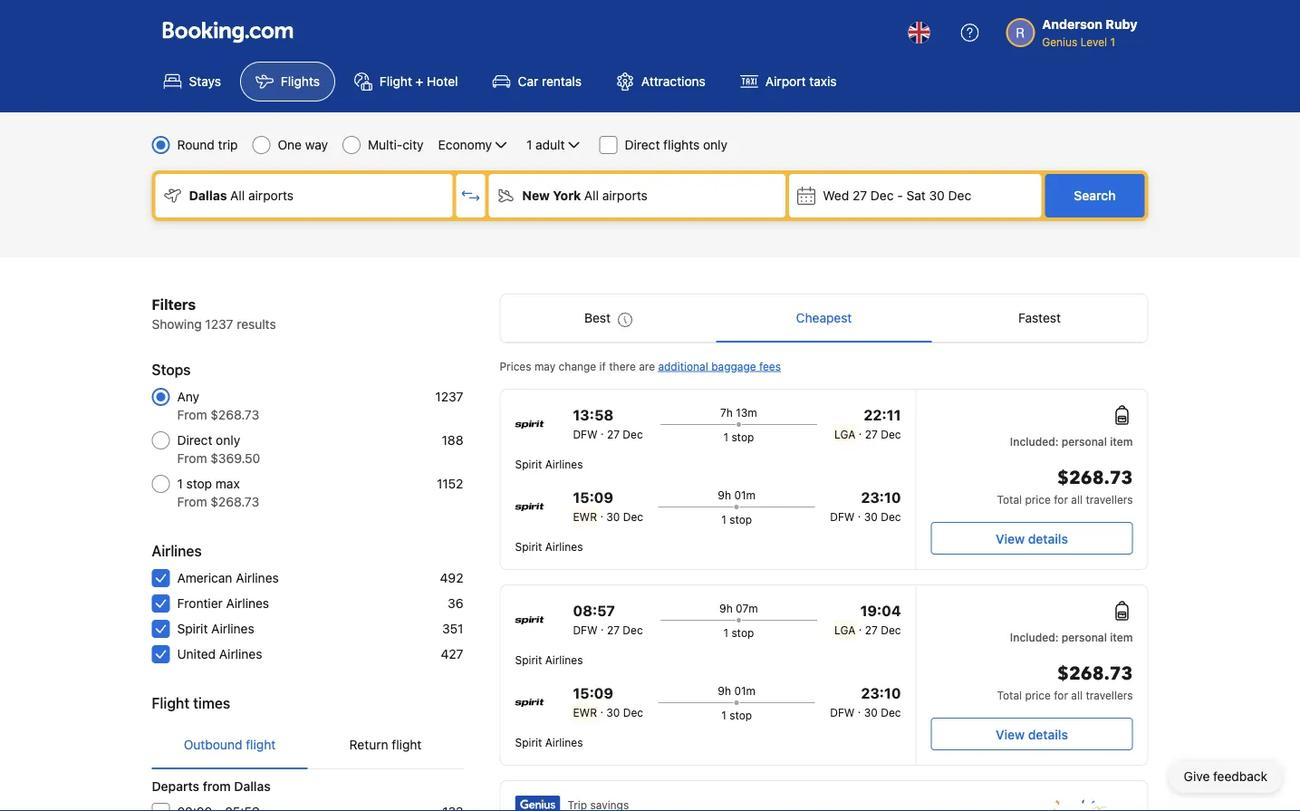 Task type: locate. For each thing, give the bounding box(es) containing it.
lga inside 22:11 lga . 27 dec
[[835, 428, 856, 440]]

1 horizontal spatial tab list
[[501, 295, 1148, 344]]

. inside 13:58 dfw . 27 dec
[[601, 424, 604, 437]]

lga for 22:11
[[835, 428, 856, 440]]

travellers for 19:04
[[1086, 689, 1133, 702]]

best image
[[618, 313, 633, 327], [618, 313, 633, 327]]

27 for 08:57
[[607, 624, 620, 636]]

1 23:10 dfw . 30 dec from the top
[[830, 489, 901, 523]]

$268.73 total price for all travellers
[[997, 466, 1133, 506], [997, 662, 1133, 702]]

included: for 19:04
[[1010, 631, 1059, 644]]

search button
[[1045, 174, 1145, 218]]

1 all from the left
[[230, 188, 245, 203]]

1 vertical spatial travellers
[[1086, 689, 1133, 702]]

1 15:09 from the top
[[573, 489, 614, 506]]

1 all from the top
[[1072, 493, 1083, 506]]

1 horizontal spatial dallas
[[234, 779, 271, 794]]

23:10 down 19:04 lga . 27 dec
[[861, 685, 901, 702]]

0 vertical spatial personal
[[1062, 435, 1107, 448]]

flight inside outbound flight button
[[246, 737, 276, 752]]

1
[[1111, 35, 1116, 48], [527, 137, 532, 152], [724, 431, 729, 443], [177, 476, 183, 491], [722, 513, 727, 526], [724, 626, 729, 639], [722, 709, 727, 721]]

1 for from the top
[[1054, 493, 1069, 506]]

2 personal from the top
[[1062, 631, 1107, 644]]

city
[[403, 137, 424, 152]]

0 vertical spatial 23:10 dfw . 30 dec
[[830, 489, 901, 523]]

0 vertical spatial included: personal item
[[1010, 435, 1133, 448]]

tab list containing outbound flight
[[152, 721, 464, 770]]

1 vertical spatial 23:10 dfw . 30 dec
[[830, 685, 901, 719]]

$268.73 total price for all travellers for 19:04
[[997, 662, 1133, 702]]

filters
[[152, 296, 196, 313]]

taxis
[[810, 74, 837, 89]]

1 vertical spatial dallas
[[234, 779, 271, 794]]

0 horizontal spatial tab list
[[152, 721, 464, 770]]

1 vertical spatial lga
[[835, 624, 856, 636]]

only up $369.50
[[216, 433, 240, 448]]

3 from from the top
[[177, 494, 207, 509]]

01m for 19:04
[[735, 684, 756, 697]]

9h 01m for 08:57
[[718, 684, 756, 697]]

1 vertical spatial ewr
[[573, 706, 597, 719]]

2 01m from the top
[[735, 684, 756, 697]]

01m down 07m
[[735, 684, 756, 697]]

2 23:10 from the top
[[861, 685, 901, 702]]

times
[[193, 695, 230, 712]]

1 vertical spatial flight
[[152, 695, 190, 712]]

stays link
[[148, 62, 237, 102]]

1 price from the top
[[1025, 493, 1051, 506]]

0 horizontal spatial flight
[[246, 737, 276, 752]]

1 included: personal item from the top
[[1010, 435, 1133, 448]]

1 total from the top
[[997, 493, 1022, 506]]

travellers
[[1086, 493, 1133, 506], [1086, 689, 1133, 702]]

1 vertical spatial all
[[1072, 689, 1083, 702]]

tab list
[[501, 295, 1148, 344], [152, 721, 464, 770]]

way
[[305, 137, 328, 152]]

23:10 for 22:11
[[861, 489, 901, 506]]

direct left flights
[[625, 137, 660, 152]]

multi-city
[[368, 137, 424, 152]]

all down trip in the top left of the page
[[230, 188, 245, 203]]

23:10 dfw . 30 dec down 22:11 lga . 27 dec
[[830, 489, 901, 523]]

give
[[1184, 769, 1210, 784]]

1 horizontal spatial all
[[584, 188, 599, 203]]

one way
[[278, 137, 328, 152]]

0 vertical spatial price
[[1025, 493, 1051, 506]]

22:11
[[864, 407, 901, 424]]

airports down one
[[248, 188, 294, 203]]

1 ewr from the top
[[573, 510, 597, 523]]

item
[[1110, 435, 1133, 448], [1110, 631, 1133, 644]]

0 vertical spatial from
[[177, 407, 207, 422]]

2 view from the top
[[996, 727, 1025, 742]]

0 vertical spatial view
[[996, 531, 1025, 546]]

0 vertical spatial travellers
[[1086, 493, 1133, 506]]

flights link
[[240, 62, 335, 102]]

outbound
[[184, 737, 242, 752]]

if
[[600, 360, 606, 373]]

1 horizontal spatial flight
[[392, 737, 422, 752]]

0 horizontal spatial direct
[[177, 433, 212, 448]]

2 for from the top
[[1054, 689, 1069, 702]]

dallas all airports
[[189, 188, 294, 203]]

1 vertical spatial from
[[177, 451, 207, 466]]

9h 01m for 13:58
[[718, 489, 756, 501]]

return flight button
[[308, 721, 464, 769]]

1 vertical spatial total
[[997, 689, 1022, 702]]

outbound flight
[[184, 737, 276, 752]]

15:09 ewr . 30 dec
[[573, 489, 644, 523], [573, 685, 644, 719]]

01m for 22:11
[[735, 489, 756, 501]]

01m
[[735, 489, 756, 501], [735, 684, 756, 697]]

15:09 down 13:58 dfw . 27 dec
[[573, 489, 614, 506]]

view
[[996, 531, 1025, 546], [996, 727, 1025, 742]]

personal for 22:11
[[1062, 435, 1107, 448]]

2 included: from the top
[[1010, 631, 1059, 644]]

1 horizontal spatial direct
[[625, 137, 660, 152]]

27 down 19:04
[[865, 624, 878, 636]]

1 stop max from $268.73
[[177, 476, 259, 509]]

1 vertical spatial view
[[996, 727, 1025, 742]]

dallas right from
[[234, 779, 271, 794]]

ewr
[[573, 510, 597, 523], [573, 706, 597, 719]]

flight for flight + hotel
[[380, 74, 412, 89]]

1 9h 01m from the top
[[718, 489, 756, 501]]

1 lga from the top
[[835, 428, 856, 440]]

1 vertical spatial 9h 01m
[[718, 684, 756, 697]]

included: personal item for 19:04
[[1010, 631, 1133, 644]]

30
[[930, 188, 945, 203], [607, 510, 620, 523], [864, 510, 878, 523], [607, 706, 620, 719], [864, 706, 878, 719]]

wed 27 dec - sat 30 dec button
[[790, 174, 1042, 218]]

1 vertical spatial 01m
[[735, 684, 756, 697]]

15:09 ewr . 30 dec for 08:57
[[573, 685, 644, 719]]

2 vertical spatial from
[[177, 494, 207, 509]]

wed
[[823, 188, 849, 203]]

flight right outbound
[[246, 737, 276, 752]]

1 horizontal spatial airports
[[602, 188, 648, 203]]

1 view details button from the top
[[931, 522, 1133, 555]]

0 vertical spatial 01m
[[735, 489, 756, 501]]

0 vertical spatial 23:10
[[861, 489, 901, 506]]

07m
[[736, 602, 758, 615]]

0 vertical spatial lga
[[835, 428, 856, 440]]

tab list for prices may change if there are
[[501, 295, 1148, 344]]

2 travellers from the top
[[1086, 689, 1133, 702]]

15:09 for 13:58
[[573, 489, 614, 506]]

0 horizontal spatial all
[[230, 188, 245, 203]]

1 vertical spatial direct
[[177, 433, 212, 448]]

0 vertical spatial 15:09 ewr . 30 dec
[[573, 489, 644, 523]]

9h down 7h
[[718, 489, 731, 501]]

view details button
[[931, 522, 1133, 555], [931, 718, 1133, 750]]

01m down 13m
[[735, 489, 756, 501]]

1 vertical spatial included:
[[1010, 631, 1059, 644]]

27 inside dropdown button
[[853, 188, 868, 203]]

1 vertical spatial view details button
[[931, 718, 1133, 750]]

1 vertical spatial personal
[[1062, 631, 1107, 644]]

0 vertical spatial for
[[1054, 493, 1069, 506]]

view for 19:04
[[996, 727, 1025, 742]]

27 inside 22:11 lga . 27 dec
[[865, 428, 878, 440]]

1 inside 1 stop max from $268.73
[[177, 476, 183, 491]]

view details button for 19:04
[[931, 718, 1133, 750]]

travellers for 22:11
[[1086, 493, 1133, 506]]

0 vertical spatial total
[[997, 493, 1022, 506]]

0 horizontal spatial dallas
[[189, 188, 227, 203]]

1 vertical spatial 23:10
[[861, 685, 901, 702]]

total for 19:04
[[997, 689, 1022, 702]]

1 vertical spatial 1237
[[435, 389, 464, 404]]

2 23:10 dfw . 30 dec from the top
[[830, 685, 901, 719]]

22:11 lga . 27 dec
[[835, 407, 901, 440]]

total for 22:11
[[997, 493, 1022, 506]]

fees
[[759, 360, 781, 373]]

08:57 dfw . 27 dec
[[573, 602, 643, 636]]

stop
[[732, 431, 754, 443], [186, 476, 212, 491], [730, 513, 752, 526], [732, 626, 754, 639], [730, 709, 752, 721]]

1 stop
[[724, 431, 754, 443], [722, 513, 752, 526], [724, 626, 754, 639], [722, 709, 752, 721]]

direct inside the "direct only from $369.50"
[[177, 433, 212, 448]]

23:10 dfw . 30 dec for 19:04
[[830, 685, 901, 719]]

1 15:09 ewr . 30 dec from the top
[[573, 489, 644, 523]]

give feedback button
[[1170, 760, 1283, 793]]

0 horizontal spatial flight
[[152, 695, 190, 712]]

1 vertical spatial details
[[1029, 727, 1069, 742]]

0 vertical spatial item
[[1110, 435, 1133, 448]]

1 horizontal spatial 1237
[[435, 389, 464, 404]]

0 vertical spatial view details
[[996, 531, 1069, 546]]

1 item from the top
[[1110, 435, 1133, 448]]

1 view details from the top
[[996, 531, 1069, 546]]

1237 up 188
[[435, 389, 464, 404]]

trip
[[218, 137, 238, 152]]

airports right 'york'
[[602, 188, 648, 203]]

from down any at the top left of page
[[177, 407, 207, 422]]

only inside the "direct only from $369.50"
[[216, 433, 240, 448]]

2 ewr from the top
[[573, 706, 597, 719]]

direct down any from $268.73
[[177, 433, 212, 448]]

change
[[559, 360, 597, 373]]

1 flight from the left
[[246, 737, 276, 752]]

dec
[[871, 188, 894, 203], [949, 188, 972, 203], [623, 428, 643, 440], [881, 428, 901, 440], [623, 510, 644, 523], [881, 510, 901, 523], [623, 624, 643, 636], [881, 624, 901, 636], [623, 706, 644, 719], [881, 706, 901, 719]]

1 included: from the top
[[1010, 435, 1059, 448]]

2 view details button from the top
[[931, 718, 1133, 750]]

2 view details from the top
[[996, 727, 1069, 742]]

all right 'york'
[[584, 188, 599, 203]]

0 vertical spatial direct
[[625, 137, 660, 152]]

dfw inside 13:58 dfw . 27 dec
[[573, 428, 598, 440]]

1 personal from the top
[[1062, 435, 1107, 448]]

0 vertical spatial 9h 01m
[[718, 489, 756, 501]]

1237 left 'results'
[[205, 317, 233, 332]]

27 for 22:11
[[865, 428, 878, 440]]

genius image
[[515, 796, 561, 811], [515, 796, 561, 811], [1032, 799, 1112, 811]]

9h 01m down '9h 07m'
[[718, 684, 756, 697]]

27 down the "13:58"
[[607, 428, 620, 440]]

0 vertical spatial tab list
[[501, 295, 1148, 344]]

departs from dallas
[[152, 779, 271, 794]]

1 from from the top
[[177, 407, 207, 422]]

15:09 ewr . 30 dec down 13:58 dfw . 27 dec
[[573, 489, 644, 523]]

2 9h 01m from the top
[[718, 684, 756, 697]]

flights
[[281, 74, 320, 89]]

0 vertical spatial dallas
[[189, 188, 227, 203]]

dec inside 19:04 lga . 27 dec
[[881, 624, 901, 636]]

1 horizontal spatial only
[[703, 137, 728, 152]]

airport taxis
[[766, 74, 837, 89]]

1 vertical spatial 15:09 ewr . 30 dec
[[573, 685, 644, 719]]

1 vertical spatial price
[[1025, 689, 1051, 702]]

0 horizontal spatial airports
[[248, 188, 294, 203]]

23:10 down 22:11 lga . 27 dec
[[861, 489, 901, 506]]

2 $268.73 total price for all travellers from the top
[[997, 662, 1133, 702]]

27 down the 08:57 at the bottom left
[[607, 624, 620, 636]]

1 vertical spatial $268.73 total price for all travellers
[[997, 662, 1133, 702]]

.
[[601, 424, 604, 437], [859, 424, 862, 437], [600, 507, 604, 519], [858, 507, 861, 519], [601, 620, 604, 633], [859, 620, 862, 633], [600, 702, 604, 715], [858, 702, 861, 715]]

flight inside the return flight button
[[392, 737, 422, 752]]

2 details from the top
[[1029, 727, 1069, 742]]

flight left +
[[380, 74, 412, 89]]

dallas down round trip
[[189, 188, 227, 203]]

flight left the times
[[152, 695, 190, 712]]

1 details from the top
[[1029, 531, 1069, 546]]

9h down '9h 07m'
[[718, 684, 731, 697]]

view details for 19:04
[[996, 727, 1069, 742]]

from
[[177, 407, 207, 422], [177, 451, 207, 466], [177, 494, 207, 509]]

9h 01m down 7h 13m
[[718, 489, 756, 501]]

0 vertical spatial included:
[[1010, 435, 1059, 448]]

flight right return on the left bottom of the page
[[392, 737, 422, 752]]

dfw inside 08:57 dfw . 27 dec
[[573, 624, 598, 636]]

only right flights
[[703, 137, 728, 152]]

2 price from the top
[[1025, 689, 1051, 702]]

27 right wed
[[853, 188, 868, 203]]

attractions link
[[601, 62, 721, 102]]

for
[[1054, 493, 1069, 506], [1054, 689, 1069, 702]]

23:10 dfw . 30 dec
[[830, 489, 901, 523], [830, 685, 901, 719]]

2 from from the top
[[177, 451, 207, 466]]

9h
[[718, 489, 731, 501], [720, 602, 733, 615], [718, 684, 731, 697]]

0 vertical spatial view details button
[[931, 522, 1133, 555]]

1 01m from the top
[[735, 489, 756, 501]]

ewr for 08:57
[[573, 706, 597, 719]]

included:
[[1010, 435, 1059, 448], [1010, 631, 1059, 644]]

view details
[[996, 531, 1069, 546], [996, 727, 1069, 742]]

9h 01m
[[718, 489, 756, 501], [718, 684, 756, 697]]

1 vertical spatial 15:09
[[573, 685, 614, 702]]

2 lga from the top
[[835, 624, 856, 636]]

spirit
[[515, 458, 542, 470], [515, 540, 542, 553], [177, 621, 208, 636], [515, 653, 542, 666], [515, 736, 542, 749]]

13:58
[[573, 407, 614, 424]]

27 inside 13:58 dfw . 27 dec
[[607, 428, 620, 440]]

27 down 22:11
[[865, 428, 878, 440]]

1 vertical spatial for
[[1054, 689, 1069, 702]]

0 vertical spatial 15:09
[[573, 489, 614, 506]]

0 vertical spatial 1237
[[205, 317, 233, 332]]

all for 22:11
[[1072, 493, 1083, 506]]

0 vertical spatial ewr
[[573, 510, 597, 523]]

booking.com logo image
[[163, 21, 293, 43], [163, 21, 293, 43]]

2 total from the top
[[997, 689, 1022, 702]]

2 all from the top
[[1072, 689, 1083, 702]]

0 horizontal spatial only
[[216, 433, 240, 448]]

0 vertical spatial all
[[1072, 493, 1083, 506]]

0 vertical spatial details
[[1029, 531, 1069, 546]]

1 vertical spatial tab list
[[152, 721, 464, 770]]

1 23:10 from the top
[[861, 489, 901, 506]]

0 vertical spatial 9h
[[718, 489, 731, 501]]

427
[[441, 647, 464, 662]]

$268.73
[[211, 407, 259, 422], [1058, 466, 1133, 491], [211, 494, 259, 509], [1058, 662, 1133, 687]]

1 view from the top
[[996, 531, 1025, 546]]

direct for direct only from $369.50
[[177, 433, 212, 448]]

any from $268.73
[[177, 389, 259, 422]]

0 vertical spatial $268.73 total price for all travellers
[[997, 466, 1133, 506]]

9h left 07m
[[720, 602, 733, 615]]

2 item from the top
[[1110, 631, 1133, 644]]

1 $268.73 total price for all travellers from the top
[[997, 466, 1133, 506]]

from inside 1 stop max from $268.73
[[177, 494, 207, 509]]

airport
[[766, 74, 806, 89]]

direct only from $369.50
[[177, 433, 260, 466]]

genius
[[1043, 35, 1078, 48]]

1 vertical spatial view details
[[996, 727, 1069, 742]]

included: for 22:11
[[1010, 435, 1059, 448]]

1 horizontal spatial flight
[[380, 74, 412, 89]]

1 travellers from the top
[[1086, 493, 1133, 506]]

feedback
[[1214, 769, 1268, 784]]

anderson ruby genius level 1
[[1043, 17, 1138, 48]]

spirit airlines
[[515, 458, 583, 470], [515, 540, 583, 553], [177, 621, 254, 636], [515, 653, 583, 666], [515, 736, 583, 749]]

2 15:09 ewr . 30 dec from the top
[[573, 685, 644, 719]]

item for 19:04
[[1110, 631, 1133, 644]]

baggage
[[712, 360, 756, 373]]

2 vertical spatial 9h
[[718, 684, 731, 697]]

price
[[1025, 493, 1051, 506], [1025, 689, 1051, 702]]

2 included: personal item from the top
[[1010, 631, 1133, 644]]

27 inside 19:04 lga . 27 dec
[[865, 624, 878, 636]]

1 vertical spatial only
[[216, 433, 240, 448]]

23:10 dfw . 30 dec down 19:04 lga . 27 dec
[[830, 685, 901, 719]]

included: personal item for 22:11
[[1010, 435, 1133, 448]]

tab list containing best
[[501, 295, 1148, 344]]

0 vertical spatial flight
[[380, 74, 412, 89]]

1 vertical spatial included: personal item
[[1010, 631, 1133, 644]]

0 horizontal spatial 1237
[[205, 317, 233, 332]]

lga inside 19:04 lga . 27 dec
[[835, 624, 856, 636]]

15:09 ewr . 30 dec down 08:57 dfw . 27 dec
[[573, 685, 644, 719]]

7h 13m
[[721, 406, 758, 419]]

2 15:09 from the top
[[573, 685, 614, 702]]

from down the "direct only from $369.50" at the bottom left of the page
[[177, 494, 207, 509]]

1 vertical spatial item
[[1110, 631, 1133, 644]]

airlines
[[545, 458, 583, 470], [545, 540, 583, 553], [152, 542, 202, 560], [236, 571, 279, 586], [226, 596, 269, 611], [211, 621, 254, 636], [219, 647, 262, 662], [545, 653, 583, 666], [545, 736, 583, 749]]

from up 1 stop max from $268.73
[[177, 451, 207, 466]]

+
[[416, 74, 424, 89]]

2 flight from the left
[[392, 737, 422, 752]]

27 inside 08:57 dfw . 27 dec
[[607, 624, 620, 636]]

15:09 down 08:57 dfw . 27 dec
[[573, 685, 614, 702]]

give feedback
[[1184, 769, 1268, 784]]

personal for 19:04
[[1062, 631, 1107, 644]]

details for 22:11
[[1029, 531, 1069, 546]]

stays
[[189, 74, 221, 89]]



Task type: vqa. For each thing, say whether or not it's contained in the screenshot.


Task type: describe. For each thing, give the bounding box(es) containing it.
prices may change if there are additional baggage fees
[[500, 360, 781, 373]]

27 for 19:04
[[865, 624, 878, 636]]

cheapest
[[796, 310, 852, 325]]

wed 27 dec - sat 30 dec
[[823, 188, 972, 203]]

1 adult
[[527, 137, 565, 152]]

tab list for departs from dallas
[[152, 721, 464, 770]]

for for 19:04
[[1054, 689, 1069, 702]]

anderson
[[1043, 17, 1103, 32]]

united
[[177, 647, 216, 662]]

13:58 dfw . 27 dec
[[573, 407, 643, 440]]

american
[[177, 571, 232, 586]]

1 airports from the left
[[248, 188, 294, 203]]

best button
[[501, 295, 716, 342]]

351
[[442, 621, 464, 636]]

15:09 for 08:57
[[573, 685, 614, 702]]

multi-
[[368, 137, 403, 152]]

best
[[585, 310, 611, 325]]

from inside the "direct only from $369.50"
[[177, 451, 207, 466]]

economy
[[438, 137, 492, 152]]

1152
[[437, 476, 464, 491]]

1 adult button
[[525, 134, 585, 156]]

7h
[[721, 406, 733, 419]]

return flight
[[350, 737, 422, 752]]

price for 22:11
[[1025, 493, 1051, 506]]

2 all from the left
[[584, 188, 599, 203]]

. inside 22:11 lga . 27 dec
[[859, 424, 862, 437]]

are
[[639, 360, 655, 373]]

. inside 08:57 dfw . 27 dec
[[601, 620, 604, 633]]

from
[[203, 779, 231, 794]]

one
[[278, 137, 302, 152]]

hotel
[[427, 74, 458, 89]]

round trip
[[177, 137, 238, 152]]

dec inside 08:57 dfw . 27 dec
[[623, 624, 643, 636]]

1 vertical spatial 9h
[[720, 602, 733, 615]]

attractions
[[642, 74, 706, 89]]

york
[[553, 188, 581, 203]]

188
[[442, 433, 464, 448]]

27 for 13:58
[[607, 428, 620, 440]]

fastest button
[[932, 295, 1148, 342]]

15:09 ewr . 30 dec for 13:58
[[573, 489, 644, 523]]

details for 19:04
[[1029, 727, 1069, 742]]

9h for 13:58
[[718, 489, 731, 501]]

23:10 for 19:04
[[861, 685, 901, 702]]

-
[[898, 188, 903, 203]]

30 inside dropdown button
[[930, 188, 945, 203]]

9h 07m
[[720, 602, 758, 615]]

$369.50
[[211, 451, 260, 466]]

sat
[[907, 188, 926, 203]]

view for 22:11
[[996, 531, 1025, 546]]

any
[[177, 389, 199, 404]]

filters showing 1237 results
[[152, 296, 276, 332]]

492
[[440, 571, 464, 586]]

item for 22:11
[[1110, 435, 1133, 448]]

additional baggage fees link
[[658, 360, 781, 373]]

lga for 19:04
[[835, 624, 856, 636]]

new york all airports
[[522, 188, 648, 203]]

flight + hotel link
[[339, 62, 474, 102]]

ruby
[[1106, 17, 1138, 32]]

direct for direct flights only
[[625, 137, 660, 152]]

fastest
[[1019, 310, 1061, 325]]

rentals
[[542, 74, 582, 89]]

$268.73 inside any from $268.73
[[211, 407, 259, 422]]

23:10 dfw . 30 dec for 22:11
[[830, 489, 901, 523]]

adult
[[536, 137, 565, 152]]

direct flights only
[[625, 137, 728, 152]]

13m
[[736, 406, 758, 419]]

showing
[[152, 317, 202, 332]]

. inside 19:04 lga . 27 dec
[[859, 620, 862, 633]]

0 vertical spatial only
[[703, 137, 728, 152]]

for for 22:11
[[1054, 493, 1069, 506]]

stop inside 1 stop max from $268.73
[[186, 476, 212, 491]]

departs
[[152, 779, 199, 794]]

car rentals
[[518, 74, 582, 89]]

round
[[177, 137, 215, 152]]

united airlines
[[177, 647, 262, 662]]

from inside any from $268.73
[[177, 407, 207, 422]]

view details button for 22:11
[[931, 522, 1133, 555]]

flight for outbound flight
[[246, 737, 276, 752]]

max
[[216, 476, 240, 491]]

return
[[350, 737, 388, 752]]

19:04
[[861, 602, 901, 619]]

19:04 lga . 27 dec
[[835, 602, 901, 636]]

price for 19:04
[[1025, 689, 1051, 702]]

outbound flight button
[[152, 721, 308, 769]]

prices
[[500, 360, 532, 373]]

may
[[535, 360, 556, 373]]

level
[[1081, 35, 1108, 48]]

dec inside 22:11 lga . 27 dec
[[881, 428, 901, 440]]

car rentals link
[[477, 62, 597, 102]]

there
[[609, 360, 636, 373]]

1237 inside filters showing 1237 results
[[205, 317, 233, 332]]

new
[[522, 188, 550, 203]]

view details for 22:11
[[996, 531, 1069, 546]]

flights
[[664, 137, 700, 152]]

2 airports from the left
[[602, 188, 648, 203]]

$268.73 total price for all travellers for 22:11
[[997, 466, 1133, 506]]

dec inside 13:58 dfw . 27 dec
[[623, 428, 643, 440]]

9h for 08:57
[[718, 684, 731, 697]]

all for 19:04
[[1072, 689, 1083, 702]]

$268.73 inside 1 stop max from $268.73
[[211, 494, 259, 509]]

frontier
[[177, 596, 223, 611]]

flight for return flight
[[392, 737, 422, 752]]

cheapest button
[[716, 295, 932, 342]]

flight times
[[152, 695, 230, 712]]

flight + hotel
[[380, 74, 458, 89]]

1 inside anderson ruby genius level 1
[[1111, 35, 1116, 48]]

36
[[448, 596, 464, 611]]

results
[[237, 317, 276, 332]]

flight for flight times
[[152, 695, 190, 712]]

ewr for 13:58
[[573, 510, 597, 523]]

1 inside popup button
[[527, 137, 532, 152]]

airport taxis link
[[725, 62, 852, 102]]



